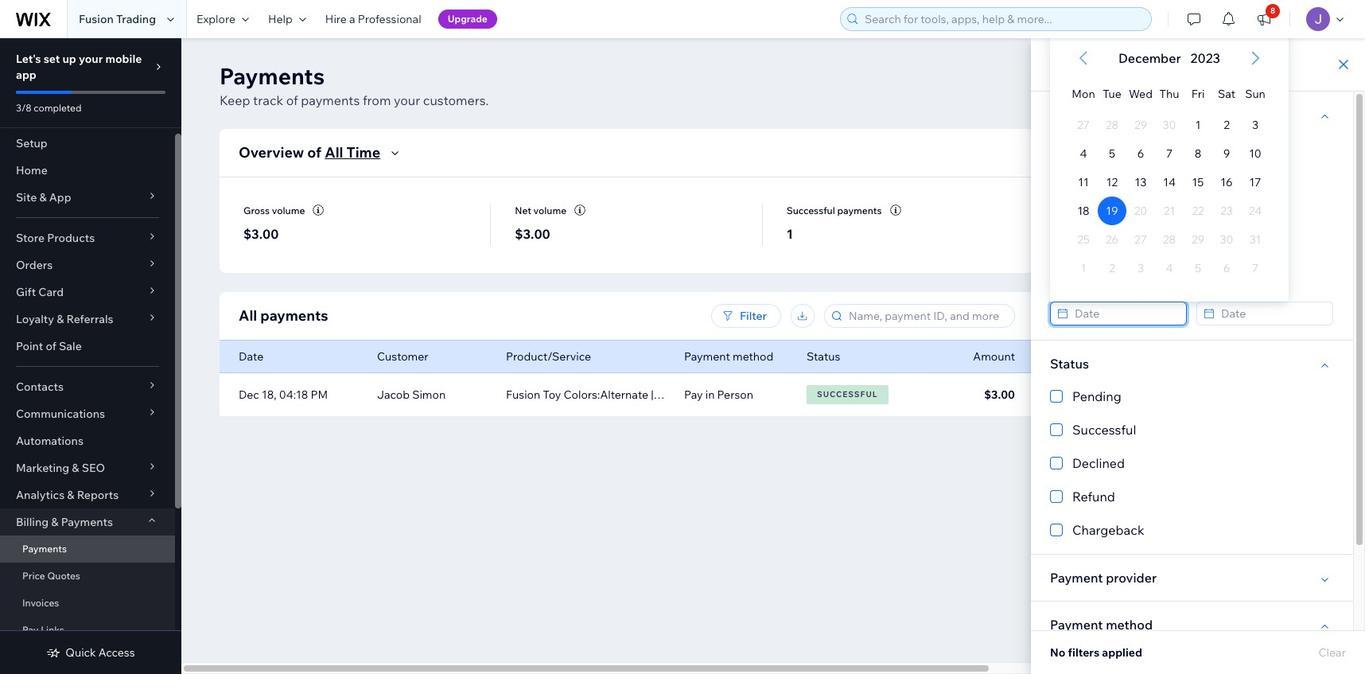 Task type: vqa. For each thing, say whether or not it's contained in the screenshot.
Electron icon at the bottom of page
no



Task type: locate. For each thing, give the bounding box(es) containing it.
1 horizontal spatial 8
[[1271, 6, 1276, 16]]

1 horizontal spatial date field
[[1217, 302, 1328, 325]]

invoices link
[[0, 590, 175, 617]]

payment
[[684, 349, 730, 364], [1051, 570, 1104, 586], [1051, 617, 1104, 633]]

pending
[[1073, 388, 1122, 404]]

7
[[1167, 146, 1173, 161], [1101, 168, 1108, 184], [1253, 261, 1259, 275]]

14 down 12
[[1101, 197, 1115, 212]]

products
[[47, 231, 95, 245]]

pay links
[[22, 624, 64, 636]]

1 horizontal spatial volume
[[534, 204, 567, 216]]

amount
[[974, 349, 1016, 364]]

setup
[[16, 136, 48, 150]]

& left reports
[[67, 488, 74, 502]]

1 vertical spatial 5
[[1195, 261, 1202, 275]]

of inside the sidebar element
[[46, 339, 56, 353]]

tue
[[1103, 87, 1122, 101]]

& for marketing
[[72, 461, 79, 475]]

17
[[1250, 175, 1262, 189]]

27 left tuesday, november 28, 2023 cell
[[1078, 118, 1090, 132]]

text
[[656, 388, 678, 402]]

0 horizontal spatial payment method
[[684, 349, 774, 364]]

sunday, january 7, 2024 cell
[[1242, 254, 1270, 283]]

wednesday, november 29, 2023 cell
[[1127, 111, 1156, 139]]

0 horizontal spatial 30
[[1163, 118, 1177, 132]]

wednesday, january 3, 2024 cell
[[1127, 254, 1156, 283]]

2 horizontal spatial of
[[307, 143, 322, 162]]

0 horizontal spatial 28
[[1106, 118, 1119, 132]]

fusion for fusion trading
[[79, 12, 114, 26]]

23
[[1221, 204, 1233, 218]]

fusion left toy
[[506, 388, 541, 402]]

1 vertical spatial filter
[[740, 309, 767, 323]]

toy
[[543, 388, 561, 402]]

tuesday, december 26, 2023 cell
[[1098, 225, 1127, 254]]

tuesday, december 19, 2023 cell
[[1098, 197, 1127, 225]]

of for point of sale
[[46, 339, 56, 353]]

simon
[[412, 388, 446, 402]]

27 left thursday, december 28, 2023 cell
[[1135, 232, 1148, 247]]

0 vertical spatial 2
[[1224, 118, 1230, 132]]

of left all time
[[307, 143, 322, 162]]

your right up
[[79, 52, 103, 66]]

0 horizontal spatial your
[[79, 52, 103, 66]]

29 right thursday, december 28, 2023 cell
[[1192, 232, 1205, 247]]

1 horizontal spatial your
[[394, 92, 420, 108]]

track
[[253, 92, 283, 108]]

gross
[[244, 204, 270, 216]]

0 horizontal spatial date
[[239, 349, 264, 364]]

1 horizontal spatial 5
[[1195, 261, 1202, 275]]

setup link
[[0, 130, 175, 157]]

1 horizontal spatial |
[[745, 388, 748, 402]]

0 horizontal spatial filter
[[740, 309, 767, 323]]

1 vertical spatial 1
[[787, 226, 793, 242]]

1 horizontal spatial payment method
[[1051, 617, 1153, 633]]

net volume
[[515, 204, 567, 216]]

0 vertical spatial days
[[1111, 168, 1139, 184]]

0 vertical spatial payments
[[220, 62, 325, 90]]

3 last from the top
[[1073, 225, 1098, 241]]

1 vertical spatial 7
[[1101, 168, 1108, 184]]

jacob
[[377, 388, 410, 402]]

date up dec
[[239, 349, 264, 364]]

2023
[[1191, 50, 1221, 66]]

14 left 15
[[1164, 175, 1176, 189]]

last month
[[1073, 225, 1140, 241]]

from
[[363, 92, 391, 108]]

1 vertical spatial 6
[[1224, 261, 1231, 275]]

2 last from the top
[[1073, 197, 1098, 212]]

all left time
[[325, 143, 343, 162]]

of left the sale
[[46, 339, 56, 353]]

sidebar element
[[0, 38, 181, 674]]

last down 11
[[1073, 197, 1098, 212]]

alert containing december
[[1114, 49, 1226, 68]]

1 down monday, december 25, 2023 cell
[[1081, 261, 1087, 275]]

payments inside the payments keep track of payments from your customers.
[[220, 62, 325, 90]]

6 right friday, january 5, 2024 cell
[[1224, 261, 1231, 275]]

1 horizontal spatial 6
[[1224, 261, 1231, 275]]

all up dec
[[239, 306, 257, 325]]

0 horizontal spatial 3
[[1138, 261, 1144, 275]]

1 vertical spatial payments
[[61, 515, 113, 529]]

date field down tuesday, january 2, 2024 cell at the right of page
[[1070, 302, 1182, 325]]

2 horizontal spatial all
[[1073, 139, 1088, 155]]

sat
[[1218, 87, 1236, 101]]

1 inside cell
[[1081, 261, 1087, 275]]

1 horizontal spatial 29
[[1192, 232, 1205, 247]]

3/8 completed
[[16, 102, 82, 114]]

sun
[[1246, 87, 1266, 101]]

1 row from the top
[[1070, 72, 1270, 111]]

2 vertical spatial of
[[46, 339, 56, 353]]

5 up 'last 7 days'
[[1109, 146, 1116, 161]]

& for analytics
[[67, 488, 74, 502]]

status up pending at the right
[[1051, 356, 1090, 372]]

1 horizontal spatial 30
[[1220, 232, 1234, 247]]

1 vertical spatial last
[[1073, 197, 1098, 212]]

1 horizontal spatial 4
[[1166, 261, 1173, 275]]

7 right 11
[[1101, 168, 1108, 184]]

1 vertical spatial days
[[1118, 197, 1146, 212]]

your inside let's set up your mobile app
[[79, 52, 103, 66]]

5 up the to at the right top
[[1195, 261, 1202, 275]]

friday, january 5, 2024 cell
[[1184, 254, 1213, 283]]

1 | from the left
[[651, 388, 654, 402]]

6 row from the top
[[1070, 225, 1270, 254]]

$3.00 down the net volume
[[515, 226, 550, 242]]

1 vertical spatial date
[[239, 349, 264, 364]]

4 right the wednesday, january 3, 2024 cell
[[1166, 261, 1173, 275]]

1 horizontal spatial 27
[[1135, 232, 1148, 247]]

0 vertical spatial 5
[[1109, 146, 1116, 161]]

30
[[1163, 118, 1177, 132], [1220, 232, 1234, 247]]

$3.00 down gross on the top left of the page
[[244, 226, 279, 242]]

pay left in at right
[[684, 388, 703, 402]]

& right billing
[[51, 515, 58, 529]]

volume right net
[[534, 204, 567, 216]]

1 vertical spatial 14
[[1101, 197, 1115, 212]]

Search for tools, apps, help & more... field
[[860, 8, 1147, 30]]

filter inside button
[[740, 309, 767, 323]]

0 horizontal spatial |
[[651, 388, 654, 402]]

Chargeback checkbox
[[1051, 520, 1335, 540]]

last 14 days
[[1073, 197, 1146, 212]]

& left seo
[[72, 461, 79, 475]]

0 vertical spatial filter
[[1051, 55, 1085, 73]]

4 inside cell
[[1166, 261, 1173, 275]]

3 right tuesday, january 2, 2024 cell at the right of page
[[1138, 261, 1144, 275]]

row containing 18
[[1070, 197, 1270, 225]]

3 up 10
[[1253, 118, 1259, 132]]

6 up 13
[[1138, 146, 1145, 161]]

orders
[[16, 258, 53, 272]]

quotes
[[47, 570, 80, 582]]

0 vertical spatial payment method
[[684, 349, 774, 364]]

1 horizontal spatial method
[[1106, 617, 1153, 633]]

all inside all time button
[[325, 143, 343, 162]]

19
[[1107, 204, 1119, 218]]

1 vertical spatial your
[[394, 92, 420, 108]]

all up 11
[[1073, 139, 1088, 155]]

2 up 9
[[1224, 118, 1230, 132]]

7 right saturday, january 6, 2024 cell
[[1253, 261, 1259, 275]]

0 horizontal spatial 29
[[1135, 118, 1148, 132]]

row
[[1070, 72, 1270, 111], [1070, 111, 1270, 139], [1070, 139, 1270, 168], [1070, 168, 1270, 197], [1070, 197, 1270, 225], [1070, 225, 1270, 254], [1070, 254, 1270, 283]]

1 horizontal spatial fusion
[[506, 388, 541, 402]]

30 right friday, december 29, 2023 cell
[[1220, 232, 1234, 247]]

0 vertical spatial 30
[[1163, 118, 1177, 132]]

automations link
[[0, 427, 175, 454]]

thursday, december 28, 2023 cell
[[1156, 225, 1184, 254]]

27 inside cell
[[1078, 118, 1090, 132]]

1 vertical spatial fusion
[[506, 388, 541, 402]]

1 horizontal spatial filter
[[1051, 55, 1085, 73]]

pay inside the sidebar element
[[22, 624, 39, 636]]

1 horizontal spatial $3.00
[[515, 226, 550, 242]]

date down mon
[[1051, 107, 1079, 123]]

saturday, december 23, 2023 cell
[[1213, 197, 1242, 225]]

upgrade button
[[438, 10, 497, 29]]

0 horizontal spatial date field
[[1070, 302, 1182, 325]]

28 right wednesday, december 27, 2023 cell at the right top
[[1163, 232, 1176, 247]]

1 horizontal spatial all
[[325, 143, 343, 162]]

payment method up person
[[684, 349, 774, 364]]

payments for filter payments
[[1089, 55, 1155, 73]]

0 vertical spatial 4
[[1080, 146, 1088, 161]]

30 right wednesday, november 29, 2023 cell
[[1163, 118, 1177, 132]]

professional
[[358, 12, 422, 26]]

0 horizontal spatial volume
[[272, 204, 305, 216]]

0 horizontal spatial $3.00
[[244, 226, 279, 242]]

27 for monday, november 27, 2023 cell
[[1078, 118, 1090, 132]]

payments
[[220, 62, 325, 90], [61, 515, 113, 529], [22, 543, 67, 555]]

point of sale
[[16, 339, 82, 353]]

& for billing
[[51, 515, 58, 529]]

status up field:
[[807, 349, 841, 364]]

14 inside row
[[1164, 175, 1176, 189]]

0 horizontal spatial 27
[[1078, 118, 1090, 132]]

loyalty & referrals
[[16, 312, 113, 326]]

seo
[[82, 461, 105, 475]]

2 vertical spatial payment
[[1051, 617, 1104, 633]]

saturday, january 6, 2024 cell
[[1213, 254, 1242, 283]]

2 | from the left
[[745, 388, 748, 402]]

& right site
[[39, 190, 47, 205]]

wednesday, december 27, 2023 cell
[[1127, 225, 1156, 254]]

14
[[1164, 175, 1176, 189], [1101, 197, 1115, 212]]

0 vertical spatial 8
[[1271, 6, 1276, 16]]

pay left links
[[22, 624, 39, 636]]

30 inside cell
[[1163, 118, 1177, 132]]

0 horizontal spatial 14
[[1101, 197, 1115, 212]]

& right loyalty at the left top
[[57, 312, 64, 326]]

0 horizontal spatial pay
[[22, 624, 39, 636]]

1 volume from the left
[[272, 204, 305, 216]]

payments up payments link
[[61, 515, 113, 529]]

row containing 4
[[1070, 139, 1270, 168]]

27
[[1078, 118, 1090, 132], [1135, 232, 1148, 247]]

1 right thursday, november 30, 2023 cell
[[1196, 118, 1201, 132]]

filter payments
[[1051, 55, 1155, 73]]

links
[[41, 624, 64, 636]]

1 vertical spatial 27
[[1135, 232, 1148, 247]]

option group containing all
[[1051, 138, 1335, 271]]

last down '18'
[[1073, 225, 1098, 241]]

jacob simon
[[377, 388, 446, 402]]

29 for wednesday, november 29, 2023 cell
[[1135, 118, 1148, 132]]

of right track
[[286, 92, 298, 108]]

net
[[515, 204, 532, 216]]

overview of
[[239, 143, 322, 162]]

0 vertical spatial 1
[[1196, 118, 1201, 132]]

28 left wednesday, november 29, 2023 cell
[[1106, 118, 1119, 132]]

2 vertical spatial 1
[[1081, 261, 1087, 275]]

28 for thursday, december 28, 2023 cell
[[1163, 232, 1176, 247]]

marketing & seo
[[16, 461, 105, 475]]

8 button
[[1247, 0, 1282, 38]]

volume right gross on the top left of the page
[[272, 204, 305, 216]]

product/service
[[506, 349, 591, 364]]

0 horizontal spatial of
[[46, 339, 56, 353]]

7 row from the top
[[1070, 254, 1270, 283]]

0 vertical spatial method
[[733, 349, 774, 364]]

monday, december 25, 2023 cell
[[1070, 225, 1098, 254]]

row containing 11
[[1070, 168, 1270, 197]]

0 horizontal spatial all
[[239, 306, 257, 325]]

payment up filters
[[1051, 617, 1104, 633]]

analytics
[[16, 488, 65, 502]]

payment up in at right
[[684, 349, 730, 364]]

2 vertical spatial successful
[[1073, 422, 1137, 438]]

method up applied
[[1106, 617, 1153, 633]]

1 vertical spatial 3
[[1138, 261, 1144, 275]]

5 row from the top
[[1070, 197, 1270, 225]]

mon
[[1072, 87, 1096, 101]]

0 vertical spatial 28
[[1106, 118, 1119, 132]]

&
[[39, 190, 47, 205], [57, 312, 64, 326], [72, 461, 79, 475], [67, 488, 74, 502], [51, 515, 58, 529]]

wednesday, december 20, 2023 cell
[[1127, 197, 1156, 225]]

volume for net volume
[[534, 204, 567, 216]]

option group
[[1051, 138, 1335, 271]]

mobile
[[105, 52, 142, 66]]

2 right monday, january 1, 2024 cell
[[1110, 261, 1116, 275]]

2 vertical spatial 7
[[1253, 261, 1259, 275]]

7 down thursday, november 30, 2023 cell
[[1167, 146, 1173, 161]]

payment method up no filters applied
[[1051, 617, 1153, 633]]

0 horizontal spatial 2
[[1110, 261, 1116, 275]]

thursday, january 4, 2024 cell
[[1156, 254, 1184, 283]]

all for all
[[1073, 139, 1088, 155]]

method down filter button
[[733, 349, 774, 364]]

payments up track
[[220, 62, 325, 90]]

payments for payments
[[22, 543, 67, 555]]

1 horizontal spatial 14
[[1164, 175, 1176, 189]]

2 date field from the left
[[1217, 302, 1328, 325]]

0 vertical spatial pay
[[684, 388, 703, 402]]

provider
[[1106, 570, 1157, 586]]

billing
[[16, 515, 49, 529]]

0 vertical spatial your
[[79, 52, 103, 66]]

5 inside cell
[[1195, 261, 1202, 275]]

all inside option group
[[1073, 139, 1088, 155]]

set
[[44, 52, 60, 66]]

| left another
[[745, 388, 748, 402]]

1 vertical spatial 2
[[1110, 261, 1116, 275]]

$3.00 down the amount
[[985, 388, 1016, 402]]

| left text
[[651, 388, 654, 402]]

1 vertical spatial 28
[[1163, 232, 1176, 247]]

18,
[[262, 388, 277, 402]]

0 horizontal spatial 4
[[1080, 146, 1088, 161]]

& inside popup button
[[67, 488, 74, 502]]

3
[[1253, 118, 1259, 132], [1138, 261, 1144, 275]]

2 volume from the left
[[534, 204, 567, 216]]

1 vertical spatial of
[[307, 143, 322, 162]]

successful
[[787, 204, 835, 216], [817, 389, 878, 400], [1073, 422, 1137, 438]]

1 vertical spatial 30
[[1220, 232, 1234, 247]]

1 vertical spatial successful
[[817, 389, 878, 400]]

0 vertical spatial of
[[286, 92, 298, 108]]

payment left provider on the bottom right
[[1051, 570, 1104, 586]]

row group
[[1051, 111, 1289, 302]]

alert
[[1114, 49, 1226, 68]]

date field down sunday, january 7, 2024 "cell"
[[1217, 302, 1328, 325]]

2 row from the top
[[1070, 111, 1270, 139]]

28
[[1106, 118, 1119, 132], [1163, 232, 1176, 247]]

1 horizontal spatial 1
[[1081, 261, 1087, 275]]

payments for payments keep track of payments from your customers.
[[220, 62, 325, 90]]

30 inside cell
[[1220, 232, 1234, 247]]

loyalty & referrals button
[[0, 306, 175, 333]]

pm
[[311, 388, 328, 402]]

0 vertical spatial 6
[[1138, 146, 1145, 161]]

filter
[[1051, 55, 1085, 73], [740, 309, 767, 323]]

0 horizontal spatial 8
[[1195, 146, 1202, 161]]

Date field
[[1070, 302, 1182, 325], [1217, 302, 1328, 325]]

let's set up your mobile app
[[16, 52, 142, 82]]

29 right tuesday, november 28, 2023 cell
[[1135, 118, 1148, 132]]

1 horizontal spatial 3
[[1253, 118, 1259, 132]]

field:
[[795, 388, 821, 402]]

0 vertical spatial 14
[[1164, 175, 1176, 189]]

1 last from the top
[[1073, 168, 1098, 184]]

reports
[[77, 488, 119, 502]]

fusion left the trading
[[79, 12, 114, 26]]

last left 12
[[1073, 168, 1098, 184]]

of
[[286, 92, 298, 108], [307, 143, 322, 162], [46, 339, 56, 353]]

tuesday, november 28, 2023 cell
[[1098, 111, 1127, 139]]

gift card button
[[0, 279, 175, 306]]

monday, january 1, 2024 cell
[[1070, 254, 1098, 283]]

1 vertical spatial 29
[[1192, 232, 1205, 247]]

2 vertical spatial payments
[[22, 543, 67, 555]]

Refund checkbox
[[1051, 487, 1335, 506]]

monday, november 27, 2023 cell
[[1070, 111, 1098, 139]]

your right from
[[394, 92, 420, 108]]

contacts
[[16, 380, 64, 394]]

27 inside cell
[[1135, 232, 1148, 247]]

24
[[1249, 204, 1262, 218]]

30 for saturday, december 30, 2023 cell
[[1220, 232, 1234, 247]]

1 down successful payments
[[787, 226, 793, 242]]

up
[[62, 52, 76, 66]]

4 up 11
[[1080, 146, 1088, 161]]

4 row from the top
[[1070, 168, 1270, 197]]

of for overview of
[[307, 143, 322, 162]]

store products button
[[0, 224, 175, 251]]

0 horizontal spatial fusion
[[79, 12, 114, 26]]

1 date field from the left
[[1070, 302, 1182, 325]]

0 vertical spatial last
[[1073, 168, 1098, 184]]

grid
[[1051, 29, 1289, 302]]

payments up price quotes
[[22, 543, 67, 555]]

$3.00 for gross
[[244, 226, 279, 242]]

21
[[1164, 204, 1176, 218]]

method
[[733, 349, 774, 364], [1106, 617, 1153, 633]]

3 row from the top
[[1070, 139, 1270, 168]]

status
[[807, 349, 841, 364], [1051, 356, 1090, 372]]

last
[[1073, 168, 1098, 184], [1073, 197, 1098, 212], [1073, 225, 1098, 241]]

1 vertical spatial 8
[[1195, 146, 1202, 161]]

2 vertical spatial last
[[1073, 225, 1098, 241]]

1 horizontal spatial status
[[1051, 356, 1090, 372]]



Task type: describe. For each thing, give the bounding box(es) containing it.
gift card
[[16, 285, 64, 299]]

30 for thursday, november 30, 2023 cell
[[1163, 118, 1177, 132]]

10
[[1250, 146, 1262, 161]]

all for all payments
[[239, 306, 257, 325]]

0 horizontal spatial 7
[[1101, 168, 1108, 184]]

row group containing 27
[[1051, 111, 1289, 302]]

20
[[1135, 204, 1148, 218]]

last for last 7 days
[[1073, 168, 1098, 184]]

all time
[[325, 143, 381, 162]]

9
[[1224, 146, 1231, 161]]

days for last 7 days
[[1111, 168, 1139, 184]]

fusion trading
[[79, 12, 156, 26]]

custom
[[1073, 254, 1119, 270]]

saturday, december 30, 2023 cell
[[1213, 225, 1242, 254]]

help
[[268, 12, 293, 26]]

11
[[1079, 175, 1089, 189]]

0 vertical spatial successful
[[787, 204, 835, 216]]

thursday, december 21, 2023 cell
[[1156, 197, 1184, 225]]

8 inside button
[[1271, 6, 1276, 16]]

Successful checkbox
[[1051, 420, 1335, 439]]

referrals
[[66, 312, 113, 326]]

thursday, november 30, 2023 cell
[[1156, 111, 1184, 139]]

completed
[[34, 102, 82, 114]]

sunday, december 24, 2023 cell
[[1242, 197, 1270, 225]]

upgrade
[[448, 13, 488, 25]]

marketing
[[16, 461, 69, 475]]

last for last month
[[1073, 225, 1098, 241]]

customers.
[[423, 92, 489, 108]]

04:18
[[279, 388, 308, 402]]

store products
[[16, 231, 95, 245]]

22
[[1193, 204, 1205, 218]]

4 for 'thursday, january 4, 2024' cell
[[1166, 261, 1173, 275]]

last for last 14 days
[[1073, 197, 1098, 212]]

access
[[99, 645, 135, 660]]

hire a professional link
[[316, 0, 431, 38]]

analytics & reports
[[16, 488, 119, 502]]

row containing 25
[[1070, 225, 1270, 254]]

communications
[[16, 407, 105, 421]]

Name, payment ID, and more field
[[844, 305, 1010, 327]]

gift
[[16, 285, 36, 299]]

app
[[16, 68, 36, 82]]

1 horizontal spatial 2
[[1224, 118, 1230, 132]]

help button
[[259, 0, 316, 38]]

quick access button
[[46, 645, 135, 660]]

1 vertical spatial payment method
[[1051, 617, 1153, 633]]

hire a professional
[[325, 12, 422, 26]]

trading
[[116, 12, 156, 26]]

date field for from
[[1070, 302, 1182, 325]]

time
[[347, 143, 381, 162]]

row containing mon
[[1070, 72, 1270, 111]]

grid containing december
[[1051, 29, 1289, 302]]

14 inside option group
[[1101, 197, 1115, 212]]

filters
[[1068, 645, 1100, 660]]

26
[[1106, 232, 1119, 247]]

site & app button
[[0, 184, 175, 211]]

another
[[750, 388, 793, 402]]

13
[[1135, 175, 1147, 189]]

last 7 days
[[1073, 168, 1139, 184]]

price
[[22, 570, 45, 582]]

field???:yes
[[680, 388, 743, 402]]

0 horizontal spatial 5
[[1109, 146, 1116, 161]]

all time button
[[325, 143, 404, 162]]

date field for to
[[1217, 302, 1328, 325]]

a
[[349, 12, 355, 26]]

point of sale link
[[0, 333, 175, 360]]

price quotes link
[[0, 563, 175, 590]]

16
[[1221, 175, 1233, 189]]

29 for friday, december 29, 2023 cell
[[1192, 232, 1205, 247]]

pay for pay in person
[[684, 388, 703, 402]]

site & app
[[16, 190, 71, 205]]

1 vertical spatial payment
[[1051, 570, 1104, 586]]

from
[[1051, 283, 1078, 297]]

27 for wednesday, december 27, 2023 cell at the right top
[[1135, 232, 1148, 247]]

6 inside saturday, january 6, 2024 cell
[[1224, 261, 1231, 275]]

4 for row containing 4
[[1080, 146, 1088, 161]]

pay in person
[[684, 388, 754, 402]]

no filters applied
[[1051, 645, 1143, 660]]

store
[[16, 231, 45, 245]]

payments for successful payments
[[838, 204, 882, 216]]

site
[[16, 190, 37, 205]]

december
[[1119, 50, 1182, 66]]

sunday, december 31, 2023 cell
[[1242, 225, 1270, 254]]

3/8
[[16, 102, 31, 114]]

all for all time
[[325, 143, 343, 162]]

$3.00 for net
[[515, 226, 550, 242]]

payment provider
[[1051, 570, 1157, 586]]

1 horizontal spatial 7
[[1167, 146, 1173, 161]]

pay links link
[[0, 617, 175, 644]]

& for site
[[39, 190, 47, 205]]

1 vertical spatial method
[[1106, 617, 1153, 633]]

no
[[1051, 645, 1066, 660]]

payments inside the payments keep track of payments from your customers.
[[301, 92, 360, 108]]

alert inside grid
[[1114, 49, 1226, 68]]

3 inside cell
[[1138, 261, 1144, 275]]

colors:alternate
[[564, 388, 649, 402]]

0 horizontal spatial 1
[[787, 226, 793, 242]]

all payments
[[239, 306, 328, 325]]

invoices
[[22, 597, 59, 609]]

fusion toy colors:alternate | text field???:yes | another field:
[[506, 388, 821, 402]]

overview
[[239, 143, 304, 162]]

31
[[1250, 232, 1262, 247]]

15
[[1193, 175, 1204, 189]]

2 inside cell
[[1110, 261, 1116, 275]]

marketing & seo button
[[0, 454, 175, 481]]

Pending checkbox
[[1051, 387, 1335, 406]]

volume for gross volume
[[272, 204, 305, 216]]

0 horizontal spatial 6
[[1138, 146, 1145, 161]]

0 vertical spatial date
[[1051, 107, 1079, 123]]

declined
[[1073, 455, 1125, 471]]

to
[[1197, 283, 1209, 297]]

friday, december 22, 2023 cell
[[1184, 197, 1213, 225]]

12
[[1107, 175, 1118, 189]]

contacts button
[[0, 373, 175, 400]]

pay for pay links
[[22, 624, 39, 636]]

dec 18, 04:18 pm
[[239, 388, 328, 402]]

& for loyalty
[[57, 312, 64, 326]]

Declined checkbox
[[1051, 454, 1335, 473]]

7 inside "cell"
[[1253, 261, 1259, 275]]

automations
[[16, 434, 84, 448]]

28 for tuesday, november 28, 2023 cell
[[1106, 118, 1119, 132]]

row containing 1
[[1070, 254, 1270, 283]]

successful payments
[[787, 204, 882, 216]]

successful inside checkbox
[[1073, 422, 1137, 438]]

billing & payments button
[[0, 509, 175, 536]]

applied
[[1102, 645, 1143, 660]]

row containing 27
[[1070, 111, 1270, 139]]

filter for filter
[[740, 309, 767, 323]]

your inside the payments keep track of payments from your customers.
[[394, 92, 420, 108]]

explore
[[197, 12, 236, 26]]

8 inside grid
[[1195, 146, 1202, 161]]

payments link
[[0, 536, 175, 563]]

filter for filter payments
[[1051, 55, 1085, 73]]

dec
[[239, 388, 259, 402]]

fusion for fusion toy colors:alternate | text field???:yes | another field:
[[506, 388, 541, 402]]

tuesday, january 2, 2024 cell
[[1098, 254, 1127, 283]]

home link
[[0, 157, 175, 184]]

point
[[16, 339, 43, 353]]

quick access
[[66, 645, 135, 660]]

2 horizontal spatial $3.00
[[985, 388, 1016, 402]]

payments for all payments
[[261, 306, 328, 325]]

payments inside dropdown button
[[61, 515, 113, 529]]

days for last 14 days
[[1118, 197, 1146, 212]]

friday, december 29, 2023 cell
[[1184, 225, 1213, 254]]

of inside the payments keep track of payments from your customers.
[[286, 92, 298, 108]]

0 vertical spatial payment
[[684, 349, 730, 364]]

refund
[[1073, 489, 1116, 505]]

analytics & reports button
[[0, 481, 175, 509]]

communications button
[[0, 400, 175, 427]]

gross volume
[[244, 204, 305, 216]]

wed
[[1129, 87, 1153, 101]]

0 horizontal spatial status
[[807, 349, 841, 364]]



